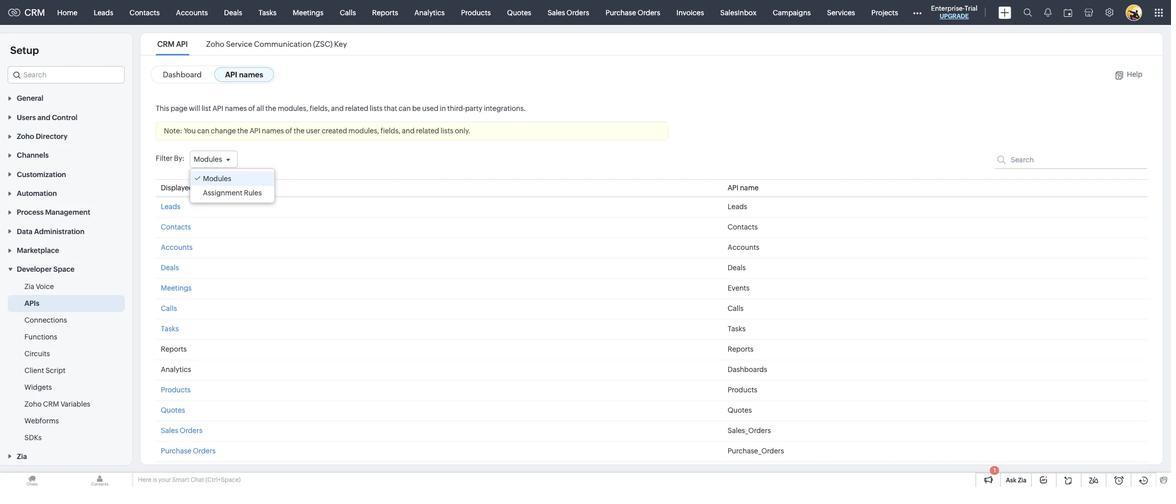 Task type: describe. For each thing, give the bounding box(es) containing it.
here is your smart chat (ctrl+space)
[[138, 477, 241, 484]]

assignment rules
[[203, 189, 262, 197]]

chat
[[191, 477, 204, 484]]

0 horizontal spatial reports
[[161, 345, 187, 353]]

2 horizontal spatial quotes
[[728, 406, 752, 414]]

campaigns link
[[765, 0, 819, 25]]

note:
[[164, 127, 182, 135]]

1 horizontal spatial calls
[[340, 8, 356, 17]]

2 horizontal spatial leads
[[728, 203, 748, 211]]

1 horizontal spatial leads link
[[161, 203, 180, 211]]

is
[[153, 477, 157, 484]]

signals image
[[1045, 8, 1052, 17]]

1 vertical spatial modules,
[[349, 127, 379, 135]]

crm link
[[8, 7, 45, 18]]

dashboard
[[163, 70, 202, 79]]

filter by:
[[156, 154, 185, 162]]

0 vertical spatial meetings link
[[285, 0, 332, 25]]

client
[[24, 367, 44, 375]]

setup
[[10, 44, 39, 56]]

0 vertical spatial deals link
[[216, 0, 250, 25]]

profile element
[[1120, 0, 1149, 25]]

your
[[158, 477, 171, 484]]

service
[[226, 40, 253, 48]]

0 horizontal spatial contacts
[[130, 8, 160, 17]]

0 horizontal spatial quotes
[[161, 406, 185, 414]]

api names
[[225, 70, 263, 79]]

zoho directory
[[17, 132, 68, 141]]

used
[[422, 104, 439, 113]]

0 vertical spatial of
[[248, 104, 255, 113]]

0 horizontal spatial deals
[[161, 264, 179, 272]]

connections link
[[24, 315, 67, 326]]

dashboard link
[[152, 67, 212, 82]]

0 horizontal spatial quotes link
[[161, 406, 185, 414]]

1 vertical spatial can
[[197, 127, 210, 135]]

variables
[[61, 400, 90, 409]]

api names link
[[214, 67, 274, 82]]

0 vertical spatial purchase
[[606, 8, 636, 17]]

communication
[[254, 40, 312, 48]]

management
[[45, 208, 90, 217]]

change
[[211, 127, 236, 135]]

0 horizontal spatial tasks
[[161, 325, 179, 333]]

developer
[[17, 266, 52, 274]]

1 horizontal spatial tasks
[[259, 8, 277, 17]]

reports link
[[364, 0, 406, 25]]

0 vertical spatial modules,
[[278, 104, 308, 113]]

apis
[[24, 300, 39, 308]]

2 horizontal spatial tasks
[[728, 325, 746, 333]]

trial
[[965, 5, 978, 12]]

1 vertical spatial contacts link
[[161, 223, 191, 231]]

1
[[994, 467, 996, 474]]

0 vertical spatial calls link
[[332, 0, 364, 25]]

integrations.
[[484, 104, 526, 113]]

rules
[[244, 189, 262, 197]]

filter
[[156, 154, 173, 162]]

displayed in tabs as
[[161, 184, 225, 192]]

be
[[412, 104, 421, 113]]

0 vertical spatial fields,
[[310, 104, 330, 113]]

help
[[1128, 70, 1143, 78]]

connections
[[24, 316, 67, 325]]

0 horizontal spatial the
[[237, 127, 248, 135]]

create menu image
[[999, 6, 1012, 19]]

functions link
[[24, 332, 57, 342]]

0 vertical spatial purchase orders link
[[598, 0, 669, 25]]

sdks link
[[24, 433, 42, 443]]

data
[[17, 227, 33, 236]]

sdks
[[24, 434, 42, 442]]

api left name
[[728, 184, 739, 192]]

api inside api names 'link'
[[225, 70, 237, 79]]

that
[[384, 104, 397, 113]]

customization
[[17, 170, 66, 179]]

widgets link
[[24, 383, 52, 393]]

client script
[[24, 367, 66, 375]]

1 horizontal spatial meetings
[[293, 8, 324, 17]]

name
[[740, 184, 759, 192]]

1 horizontal spatial and
[[331, 104, 344, 113]]

1 horizontal spatial products
[[461, 8, 491, 17]]

2 vertical spatial names
[[262, 127, 284, 135]]

list containing crm api
[[148, 33, 356, 55]]

you
[[184, 127, 196, 135]]

ask zia
[[1006, 477, 1027, 484]]

1 horizontal spatial leads
[[161, 203, 180, 211]]

users and control button
[[0, 108, 132, 127]]

marketplace button
[[0, 241, 132, 260]]

customization button
[[0, 165, 132, 184]]

third-
[[448, 104, 465, 113]]

0 horizontal spatial products
[[161, 386, 191, 394]]

1 horizontal spatial quotes
[[507, 8, 532, 17]]

enterprise-trial upgrade
[[932, 5, 978, 20]]

webforms link
[[24, 416, 59, 426]]

user
[[306, 127, 320, 135]]

1 vertical spatial sales orders link
[[161, 427, 203, 435]]

developer space
[[17, 266, 75, 274]]

1 horizontal spatial reports
[[372, 8, 398, 17]]

here
[[138, 477, 151, 484]]

general button
[[0, 89, 132, 108]]

1 horizontal spatial contacts
[[161, 223, 191, 231]]

api up dashboard link
[[176, 40, 188, 48]]

zoho service communication (zsc) key link
[[205, 40, 349, 48]]

0 vertical spatial tasks link
[[250, 0, 285, 25]]

2 horizontal spatial contacts
[[728, 223, 758, 231]]

circuits link
[[24, 349, 50, 359]]

2 horizontal spatial products
[[728, 386, 758, 394]]

salesinbox
[[721, 8, 757, 17]]

1 vertical spatial related
[[416, 127, 439, 135]]

1 vertical spatial of
[[286, 127, 292, 135]]

zia button
[[0, 447, 132, 466]]

0 vertical spatial contacts link
[[121, 0, 168, 25]]

0 horizontal spatial sales
[[161, 427, 178, 435]]

1 horizontal spatial quotes link
[[499, 0, 540, 25]]

2 horizontal spatial deals
[[728, 264, 746, 272]]

upgrade
[[940, 13, 969, 20]]

1 horizontal spatial sales orders
[[548, 8, 590, 17]]

1 vertical spatial purchase orders link
[[161, 447, 216, 455]]

names inside 'link'
[[239, 70, 263, 79]]

home
[[57, 8, 77, 17]]

the for names
[[294, 127, 305, 135]]

Modules field
[[190, 151, 238, 168]]

crm for crm api
[[157, 40, 175, 48]]

will
[[189, 104, 200, 113]]

modules for tree containing modules
[[203, 175, 231, 183]]

displayed
[[161, 184, 193, 192]]

profile image
[[1126, 4, 1142, 21]]

services
[[827, 8, 856, 17]]

leads inside leads link
[[94, 8, 113, 17]]

2 vertical spatial zia
[[1018, 477, 1027, 484]]

0 vertical spatial related
[[345, 104, 368, 113]]

webforms
[[24, 417, 59, 425]]

page
[[171, 104, 188, 113]]

1 vertical spatial fields,
[[381, 127, 401, 135]]

1 vertical spatial names
[[225, 104, 247, 113]]

1 horizontal spatial sales
[[548, 8, 565, 17]]

1 vertical spatial sales orders
[[161, 427, 203, 435]]



Task type: locate. For each thing, give the bounding box(es) containing it.
2 vertical spatial crm
[[43, 400, 59, 409]]

contacts link
[[121, 0, 168, 25], [161, 223, 191, 231]]

chats image
[[0, 473, 64, 487]]

0 horizontal spatial purchase
[[161, 447, 191, 455]]

the
[[266, 104, 276, 113], [237, 127, 248, 135], [294, 127, 305, 135]]

leads down the displayed
[[161, 203, 180, 211]]

the right change
[[237, 127, 248, 135]]

2 vertical spatial and
[[402, 127, 415, 135]]

zia for zia voice
[[24, 283, 34, 291]]

zoho for zoho service communication (zsc) key
[[206, 40, 225, 48]]

all
[[257, 104, 264, 113]]

leads right home link
[[94, 8, 113, 17]]

deals inside "link"
[[224, 8, 242, 17]]

smart
[[172, 477, 189, 484]]

0 vertical spatial quotes link
[[499, 0, 540, 25]]

api name
[[728, 184, 759, 192]]

0 horizontal spatial search text field
[[8, 67, 124, 83]]

1 vertical spatial analytics
[[161, 366, 191, 374]]

1 vertical spatial deals link
[[161, 264, 179, 272]]

1 horizontal spatial sales orders link
[[540, 0, 598, 25]]

users and control
[[17, 113, 78, 122]]

developer space button
[[0, 260, 132, 279]]

lists left the that
[[370, 104, 383, 113]]

zia left voice
[[24, 283, 34, 291]]

party
[[465, 104, 483, 113]]

names
[[239, 70, 263, 79], [225, 104, 247, 113], [262, 127, 284, 135]]

zoho down widgets link
[[24, 400, 42, 409]]

related down used
[[416, 127, 439, 135]]

1 vertical spatial sales
[[161, 427, 178, 435]]

1 vertical spatial zoho
[[17, 132, 34, 141]]

crm api
[[157, 40, 188, 48]]

crm up dashboard link
[[157, 40, 175, 48]]

1 horizontal spatial tasks link
[[250, 0, 285, 25]]

1 horizontal spatial deals link
[[216, 0, 250, 25]]

enterprise-
[[932, 5, 965, 12]]

0 vertical spatial search text field
[[8, 67, 124, 83]]

modules up tabs
[[194, 155, 222, 163]]

can left be
[[399, 104, 411, 113]]

of left user
[[286, 127, 292, 135]]

can right you
[[197, 127, 210, 135]]

api down all
[[250, 127, 261, 135]]

1 vertical spatial meetings link
[[161, 284, 192, 292]]

contacts link up the crm api link
[[121, 0, 168, 25]]

sales
[[548, 8, 565, 17], [161, 427, 178, 435]]

1 vertical spatial meetings
[[161, 284, 192, 292]]

voice
[[36, 283, 54, 291]]

0 horizontal spatial leads
[[94, 8, 113, 17]]

search element
[[1018, 0, 1039, 25]]

1 horizontal spatial modules,
[[349, 127, 379, 135]]

accounts
[[176, 8, 208, 17], [161, 243, 193, 252], [728, 243, 760, 252]]

leads link right home
[[86, 0, 121, 25]]

1 horizontal spatial lists
[[441, 127, 454, 135]]

Search text field
[[8, 67, 124, 83], [995, 151, 1148, 169]]

0 vertical spatial sales
[[548, 8, 565, 17]]

1 horizontal spatial related
[[416, 127, 439, 135]]

meetings
[[293, 8, 324, 17], [161, 284, 192, 292]]

1 vertical spatial calls link
[[161, 305, 177, 313]]

circuits
[[24, 350, 50, 358]]

created
[[322, 127, 347, 135]]

names down all
[[262, 127, 284, 135]]

zoho left service at the top of page
[[206, 40, 225, 48]]

0 horizontal spatial calls
[[161, 305, 177, 313]]

modules inside tree
[[203, 175, 231, 183]]

and inside dropdown button
[[37, 113, 50, 122]]

projects link
[[864, 0, 907, 25]]

quotes link
[[499, 0, 540, 25], [161, 406, 185, 414]]

search image
[[1024, 8, 1032, 17]]

2 horizontal spatial calls
[[728, 305, 744, 313]]

1 horizontal spatial analytics
[[415, 8, 445, 17]]

the for of
[[266, 104, 276, 113]]

deals link
[[216, 0, 250, 25], [161, 264, 179, 272]]

zia inside developer space region
[[24, 283, 34, 291]]

(ctrl+space)
[[205, 477, 241, 484]]

0 vertical spatial and
[[331, 104, 344, 113]]

0 vertical spatial zoho
[[206, 40, 225, 48]]

0 horizontal spatial meetings
[[161, 284, 192, 292]]

1 vertical spatial accounts link
[[161, 243, 193, 252]]

general
[[17, 94, 43, 103]]

0 horizontal spatial related
[[345, 104, 368, 113]]

zia for zia
[[17, 453, 27, 461]]

contacts up the crm api link
[[130, 8, 160, 17]]

2 horizontal spatial and
[[402, 127, 415, 135]]

0 horizontal spatial purchase orders link
[[161, 447, 216, 455]]

1 horizontal spatial deals
[[224, 8, 242, 17]]

modules
[[194, 155, 222, 163], [203, 175, 231, 183]]

1 horizontal spatial can
[[399, 104, 411, 113]]

by:
[[174, 154, 185, 162]]

(zsc)
[[313, 40, 333, 48]]

process management button
[[0, 203, 132, 222]]

1 vertical spatial in
[[195, 184, 201, 192]]

zia down sdks
[[17, 453, 27, 461]]

space
[[53, 266, 75, 274]]

quotes
[[507, 8, 532, 17], [161, 406, 185, 414], [728, 406, 752, 414]]

leads down api name at the right top of page
[[728, 203, 748, 211]]

zoho for zoho crm variables
[[24, 400, 42, 409]]

projects
[[872, 8, 899, 17]]

1 vertical spatial modules
[[203, 175, 231, 183]]

reports
[[372, 8, 398, 17], [161, 345, 187, 353], [728, 345, 754, 353]]

and down be
[[402, 127, 415, 135]]

modules, up user
[[278, 104, 308, 113]]

Other Modules field
[[907, 4, 929, 21]]

1 vertical spatial and
[[37, 113, 50, 122]]

the left user
[[294, 127, 305, 135]]

fields, down the that
[[381, 127, 401, 135]]

modules for modules field
[[194, 155, 222, 163]]

events
[[728, 284, 750, 292]]

names down service at the top of page
[[239, 70, 263, 79]]

zia right ask
[[1018, 477, 1027, 484]]

sales_orders
[[728, 427, 771, 435]]

zoho directory button
[[0, 127, 132, 146]]

dashboards
[[728, 366, 768, 374]]

0 vertical spatial analytics
[[415, 8, 445, 17]]

zoho inside dropdown button
[[17, 132, 34, 141]]

directory
[[36, 132, 68, 141]]

widgets
[[24, 384, 52, 392]]

1 horizontal spatial purchase orders link
[[598, 0, 669, 25]]

1 horizontal spatial products link
[[453, 0, 499, 25]]

tabs
[[202, 184, 217, 192]]

0 vertical spatial accounts link
[[168, 0, 216, 25]]

process management
[[17, 208, 90, 217]]

zoho down users
[[17, 132, 34, 141]]

note: you can change the api names of the user created modules, fields, and related lists only.
[[164, 127, 471, 135]]

1 vertical spatial products link
[[161, 386, 191, 394]]

purchase orders inside the purchase orders link
[[606, 8, 661, 17]]

zia voice
[[24, 283, 54, 291]]

the right all
[[266, 104, 276, 113]]

services link
[[819, 0, 864, 25]]

salesinbox link
[[713, 0, 765, 25]]

0 horizontal spatial products link
[[161, 386, 191, 394]]

crm up webforms link
[[43, 400, 59, 409]]

2 horizontal spatial reports
[[728, 345, 754, 353]]

this page will list api names of all the modules, fields, and related lists that can be used in third-party integrations.
[[156, 104, 526, 113]]

functions
[[24, 333, 57, 341]]

zoho inside list
[[206, 40, 225, 48]]

and
[[331, 104, 344, 113], [37, 113, 50, 122], [402, 127, 415, 135]]

contacts link down the displayed
[[161, 223, 191, 231]]

0 vertical spatial can
[[399, 104, 411, 113]]

names left all
[[225, 104, 247, 113]]

zoho for zoho directory
[[17, 132, 34, 141]]

api down service at the top of page
[[225, 70, 237, 79]]

and up created in the top of the page
[[331, 104, 344, 113]]

calls link
[[332, 0, 364, 25], [161, 305, 177, 313]]

modules inside field
[[194, 155, 222, 163]]

related up created in the top of the page
[[345, 104, 368, 113]]

0 horizontal spatial leads link
[[86, 0, 121, 25]]

1 vertical spatial quotes link
[[161, 406, 185, 414]]

zoho inside developer space region
[[24, 400, 42, 409]]

list
[[202, 104, 211, 113]]

deals
[[224, 8, 242, 17], [161, 264, 179, 272], [728, 264, 746, 272]]

1 vertical spatial purchase
[[161, 447, 191, 455]]

list
[[148, 33, 356, 55]]

zia inside zia dropdown button
[[17, 453, 27, 461]]

contacts
[[130, 8, 160, 17], [161, 223, 191, 231], [728, 223, 758, 231]]

0 vertical spatial in
[[440, 104, 446, 113]]

leads link down the displayed
[[161, 203, 180, 211]]

1 vertical spatial search text field
[[995, 151, 1148, 169]]

0 horizontal spatial deals link
[[161, 264, 179, 272]]

0 horizontal spatial tasks link
[[161, 325, 179, 333]]

can
[[399, 104, 411, 113], [197, 127, 210, 135]]

0 horizontal spatial sales orders
[[161, 427, 203, 435]]

0 horizontal spatial meetings link
[[161, 284, 192, 292]]

fields, up note: you can change the api names of the user created modules, fields, and related lists only.
[[310, 104, 330, 113]]

process
[[17, 208, 44, 217]]

0 horizontal spatial fields,
[[310, 104, 330, 113]]

data administration button
[[0, 222, 132, 241]]

crm
[[24, 7, 45, 18], [157, 40, 175, 48], [43, 400, 59, 409]]

0 horizontal spatial in
[[195, 184, 201, 192]]

invoices
[[677, 8, 704, 17]]

leads
[[94, 8, 113, 17], [161, 203, 180, 211], [728, 203, 748, 211]]

and right users
[[37, 113, 50, 122]]

modules, right created in the top of the page
[[349, 127, 379, 135]]

api
[[176, 40, 188, 48], [225, 70, 237, 79], [213, 104, 223, 113], [250, 127, 261, 135], [728, 184, 739, 192]]

crm inside developer space region
[[43, 400, 59, 409]]

0 horizontal spatial modules,
[[278, 104, 308, 113]]

tree
[[190, 169, 275, 203]]

developer space region
[[0, 279, 132, 447]]

tasks link
[[250, 0, 285, 25], [161, 325, 179, 333]]

calls
[[340, 8, 356, 17], [161, 305, 177, 313], [728, 305, 744, 313]]

channels
[[17, 151, 49, 160]]

0 vertical spatial crm
[[24, 7, 45, 18]]

0 horizontal spatial calls link
[[161, 305, 177, 313]]

1 horizontal spatial purchase
[[606, 8, 636, 17]]

users
[[17, 113, 36, 122]]

create menu element
[[993, 0, 1018, 25]]

0 horizontal spatial analytics
[[161, 366, 191, 374]]

orders
[[567, 8, 590, 17], [638, 8, 661, 17], [180, 427, 203, 435], [193, 447, 216, 455]]

1 vertical spatial zia
[[17, 453, 27, 461]]

1 vertical spatial lists
[[441, 127, 454, 135]]

api right list
[[213, 104, 223, 113]]

contacts down the displayed
[[161, 223, 191, 231]]

zoho crm variables
[[24, 400, 90, 409]]

sales orders link
[[540, 0, 598, 25], [161, 427, 203, 435]]

assignment
[[203, 189, 243, 197]]

crm left home link
[[24, 7, 45, 18]]

modules up as
[[203, 175, 231, 183]]

0 horizontal spatial lists
[[370, 104, 383, 113]]

zoho
[[206, 40, 225, 48], [17, 132, 34, 141], [24, 400, 42, 409]]

0 horizontal spatial purchase orders
[[161, 447, 216, 455]]

lists left only.
[[441, 127, 454, 135]]

contacts down api name at the right top of page
[[728, 223, 758, 231]]

1 horizontal spatial purchase orders
[[606, 8, 661, 17]]

contacts image
[[68, 473, 132, 487]]

crm api link
[[156, 40, 189, 48]]

products link
[[453, 0, 499, 25], [161, 386, 191, 394]]

ask
[[1006, 477, 1017, 484]]

1 horizontal spatial the
[[266, 104, 276, 113]]

fields,
[[310, 104, 330, 113], [381, 127, 401, 135]]

leads link
[[86, 0, 121, 25], [161, 203, 180, 211]]

in right used
[[440, 104, 446, 113]]

as
[[218, 184, 225, 192]]

1 vertical spatial crm
[[157, 40, 175, 48]]

1 horizontal spatial in
[[440, 104, 446, 113]]

tree containing modules
[[190, 169, 275, 203]]

of left all
[[248, 104, 255, 113]]

crm for crm
[[24, 7, 45, 18]]

script
[[46, 367, 66, 375]]

signals element
[[1039, 0, 1058, 25]]

0 horizontal spatial and
[[37, 113, 50, 122]]

2 horizontal spatial the
[[294, 127, 305, 135]]

calendar image
[[1064, 8, 1073, 17]]

in left tabs
[[195, 184, 201, 192]]

automation
[[17, 189, 57, 198]]

key
[[334, 40, 347, 48]]

None field
[[8, 66, 125, 84]]

0 vertical spatial names
[[239, 70, 263, 79]]

meetings link
[[285, 0, 332, 25], [161, 284, 192, 292]]

1 vertical spatial tasks link
[[161, 325, 179, 333]]



Task type: vqa. For each thing, say whether or not it's contained in the screenshot.


